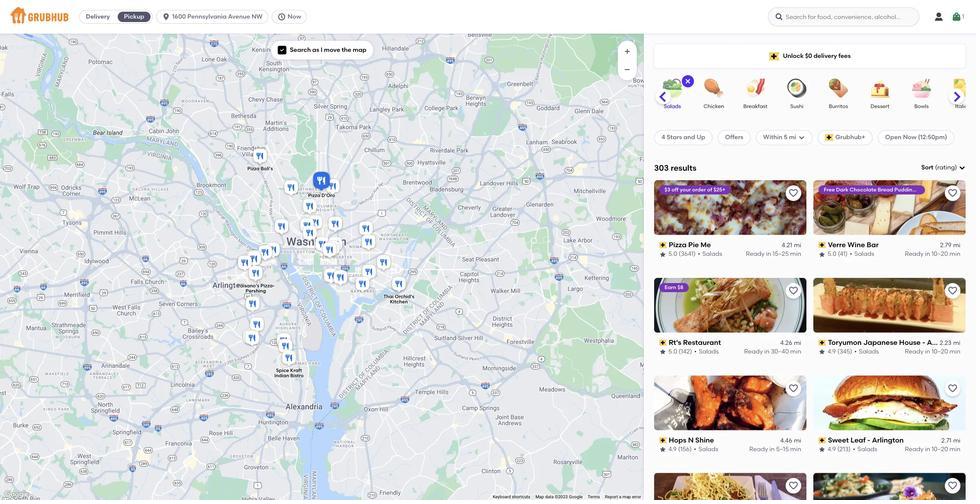 Task type: vqa. For each thing, say whether or not it's contained in the screenshot.


Task type: locate. For each thing, give the bounding box(es) containing it.
subscription pass image for pizza pie me
[[660, 242, 667, 248]]

save this restaurant image for pizza pie me
[[789, 188, 799, 199]]

arlington
[[927, 339, 959, 347], [872, 437, 904, 445]]

ichiban sushi & ramen image
[[242, 329, 259, 348]]

grubhub plus flag logo image
[[769, 52, 780, 60], [825, 134, 834, 141]]

sweet leaf - arlington logo image
[[814, 376, 966, 431]]

•
[[698, 251, 701, 258], [850, 251, 853, 258], [694, 349, 697, 356], [855, 349, 857, 356], [694, 446, 697, 454], [853, 446, 856, 454]]

3 10–20 from the top
[[932, 446, 948, 454]]

data
[[545, 495, 554, 500]]

nw
[[252, 13, 263, 20]]

4.46
[[781, 438, 793, 445]]

ready in 10–20 min for verre wine bar
[[905, 251, 961, 258]]

ready in 10–20 min down 2.23 at the bottom right of page
[[905, 349, 961, 356]]

ready in 5–15 min
[[750, 446, 802, 454]]

and
[[684, 134, 695, 141]]

2 vertical spatial pizza
[[669, 241, 687, 249]]

4.9 down the 'hops' on the bottom of the page
[[669, 446, 677, 454]]

toryumon japanese house - arlington logo image
[[814, 278, 966, 333]]

• for n
[[694, 446, 697, 454]]

pizza d'oro image
[[311, 170, 332, 193]]

move
[[324, 46, 340, 54]]

in for rt's restaurant
[[765, 349, 770, 356]]

arlington right leaf
[[872, 437, 904, 445]]

0 horizontal spatial order
[[692, 187, 706, 193]]

save this restaurant image for sweet leaf - arlington
[[948, 384, 958, 394]]

3 ready in 10–20 min from the top
[[905, 446, 961, 454]]

in for hops n shine
[[770, 446, 775, 454]]

1 horizontal spatial subscription pass image
[[819, 340, 827, 346]]

mi right 4.46
[[794, 438, 802, 445]]

pizza left d'oro
[[308, 193, 320, 199]]

hipcityveg chinatown image
[[327, 236, 344, 255]]

0 horizontal spatial subscription pass image
[[660, 438, 667, 444]]

search as i move the map
[[290, 46, 367, 54]]

1 ready in 10–20 min from the top
[[905, 251, 961, 258]]

now up the search
[[288, 13, 301, 20]]

pizza pie me image
[[248, 316, 266, 335]]

order left $25+
[[692, 187, 706, 193]]

pennsylvania
[[187, 13, 227, 20]]

min for pizza pie me
[[791, 251, 802, 258]]

• salads down me
[[698, 251, 723, 258]]

sort ( rating )
[[922, 164, 957, 171]]

2 10–20 from the top
[[932, 349, 948, 356]]

of left $25+
[[707, 187, 713, 193]]

paisano's pizza- pershing thai orchid's kitchen
[[237, 283, 414, 305]]

1 horizontal spatial -
[[923, 339, 926, 347]]

$25+
[[714, 187, 726, 193]]

1 horizontal spatial map
[[623, 495, 631, 500]]

ready in 10–20 min down 2.79
[[905, 251, 961, 258]]

paisano's pizza-pershing image
[[247, 265, 264, 284]]

main navigation navigation
[[0, 0, 976, 34]]

svg image right nw
[[277, 13, 286, 21]]

hops n shine logo image
[[654, 376, 807, 431]]

hops n shine image
[[277, 338, 294, 357]]

svg image
[[162, 13, 171, 21], [277, 13, 286, 21], [685, 78, 692, 85], [959, 165, 966, 171]]

salads down me
[[703, 251, 723, 258]]

pickup button
[[116, 10, 152, 24]]

0 horizontal spatial grubhub plus flag logo image
[[769, 52, 780, 60]]

1 horizontal spatial now
[[903, 134, 917, 141]]

pizza boli's image
[[251, 147, 269, 166]]

10–20 down the 2.71
[[932, 446, 948, 454]]

lalibela image
[[327, 215, 344, 234]]

ready in 10–20 min down the 2.71
[[905, 446, 961, 454]]

4.9 down sweet
[[828, 446, 836, 454]]

mi for shine
[[794, 438, 802, 445]]

rt's restaurant logo image
[[654, 278, 807, 333]]

• salads down restaurant
[[694, 349, 719, 356]]

map right the
[[353, 46, 367, 54]]

restaurant
[[683, 339, 721, 347]]

1600 pennsylvania avenue nw button
[[156, 10, 272, 24]]

pizza for pizza pie me
[[669, 241, 687, 249]]

None field
[[922, 164, 966, 172]]

delivery button
[[80, 10, 116, 24]]

star icon image for pizza pie me
[[660, 251, 667, 258]]

1 horizontal spatial of
[[957, 187, 962, 193]]

- right leaf
[[868, 437, 871, 445]]

• right (213)
[[853, 446, 856, 454]]

• for restaurant
[[694, 349, 697, 356]]

1 horizontal spatial arlington
[[927, 339, 959, 347]]

chipotle image
[[321, 241, 338, 260]]

now right open
[[903, 134, 917, 141]]

ready for rt's restaurant
[[744, 349, 763, 356]]

now
[[288, 13, 301, 20], [903, 134, 917, 141]]

salads down shine on the bottom of page
[[699, 446, 719, 454]]

your right the with
[[929, 187, 941, 193]]

4.9 for toryumon japanese house - arlington
[[828, 349, 836, 356]]

arlington right house
[[927, 339, 959, 347]]

of left '$15+'
[[957, 187, 962, 193]]

2 ready in 10–20 min from the top
[[905, 349, 961, 356]]

1 horizontal spatial grubhub plus flag logo image
[[825, 134, 834, 141]]

0 vertical spatial subscription pass image
[[819, 340, 827, 346]]

2 of from the left
[[957, 187, 962, 193]]

verre wine bar
[[828, 241, 879, 249]]

1 your from the left
[[680, 187, 691, 193]]

10–20 for toryumon japanese house - arlington
[[932, 349, 948, 356]]

report a map error link
[[605, 495, 641, 500]]

within
[[764, 134, 783, 141]]

0 vertical spatial -
[[923, 339, 926, 347]]

4.9
[[828, 349, 836, 356], [669, 446, 677, 454], [828, 446, 836, 454]]

2 horizontal spatial pizza
[[669, 241, 687, 249]]

house
[[900, 339, 921, 347]]

terms
[[588, 495, 600, 500]]

(3641)
[[679, 251, 696, 258]]

0 vertical spatial grubhub plus flag logo image
[[769, 52, 780, 60]]

subscription pass image left sweet
[[819, 438, 827, 444]]

min down 4.26 mi
[[791, 349, 802, 356]]

spice kraft indian bistro image
[[280, 349, 298, 369]]

• right (41)
[[850, 251, 853, 258]]

• salads down japanese
[[855, 349, 879, 356]]

ready in 10–20 min for toryumon japanese house - arlington
[[905, 349, 961, 356]]

(12:50pm)
[[918, 134, 948, 141]]

salads image
[[657, 79, 688, 98]]

0 vertical spatial ready in 10–20 min
[[905, 251, 961, 258]]

1 vertical spatial map
[[623, 495, 631, 500]]

1 vertical spatial arlington
[[872, 437, 904, 445]]

subscription pass image for rt's restaurant
[[660, 340, 667, 346]]

save this restaurant image for rt's restaurant
[[789, 286, 799, 296]]

off
[[672, 187, 679, 193]]

as
[[312, 46, 319, 54]]

(41)
[[838, 251, 848, 258]]

(
[[936, 164, 938, 171]]

1 horizontal spatial order
[[942, 187, 956, 193]]

subscription pass image left verre
[[819, 242, 827, 248]]

keyboard shortcuts button
[[493, 495, 530, 501]]

subscription pass image left the 'hops' on the bottom of the page
[[660, 438, 667, 444]]

0 vertical spatial pizza
[[247, 166, 260, 172]]

0 horizontal spatial of
[[707, 187, 713, 193]]

keyboard shortcuts
[[493, 495, 530, 500]]

star icon image left 4.9 (345) at the right
[[819, 349, 826, 356]]

grubhub plus flag logo image left grubhub+
[[825, 134, 834, 141]]

2 vertical spatial 10–20
[[932, 446, 948, 454]]

toryumon japanese house - arlington
[[828, 339, 959, 347]]

chicken image
[[699, 79, 729, 98]]

5.0 (3641)
[[669, 251, 696, 258]]

salads down wine
[[855, 251, 875, 258]]

1 horizontal spatial pizza
[[308, 193, 320, 199]]

grubhub plus flag logo image left unlock
[[769, 52, 780, 60]]

star icon image left 4.9 (213)
[[819, 447, 826, 454]]

svg image right )
[[959, 165, 966, 171]]

chocolate
[[850, 187, 877, 193]]

orchid's
[[395, 294, 414, 300]]

subscription pass image
[[660, 242, 667, 248], [819, 242, 827, 248], [660, 340, 667, 346], [819, 438, 827, 444]]

stars
[[667, 134, 682, 141]]

star icon image
[[660, 251, 667, 258], [819, 251, 826, 258], [660, 349, 667, 356], [819, 349, 826, 356], [660, 447, 667, 454], [819, 447, 826, 454]]

4.9 left (345)
[[828, 349, 836, 356]]

0 vertical spatial arlington
[[927, 339, 959, 347]]

2.71 mi
[[942, 438, 961, 445]]

pickup
[[124, 13, 144, 20]]

pizza
[[247, 166, 260, 172], [308, 193, 320, 199], [669, 241, 687, 249]]

1 vertical spatial now
[[903, 134, 917, 141]]

0 horizontal spatial now
[[288, 13, 301, 20]]

subscription pass image
[[819, 340, 827, 346], [660, 438, 667, 444]]

pizza-
[[261, 283, 275, 289]]

0 horizontal spatial -
[[868, 437, 871, 445]]

1 order from the left
[[692, 187, 706, 193]]

t.h.a.i. in shirlington logo image
[[654, 474, 807, 501]]

google image
[[2, 490, 31, 501]]

1 vertical spatial 10–20
[[932, 349, 948, 356]]

1 vertical spatial pizza
[[308, 193, 320, 199]]

1 vertical spatial grubhub plus flag logo image
[[825, 134, 834, 141]]

0 vertical spatial map
[[353, 46, 367, 54]]

1600 pennsylvania avenue nw
[[172, 13, 263, 20]]

0 vertical spatial now
[[288, 13, 301, 20]]

salads for house
[[859, 349, 879, 356]]

sweet
[[828, 437, 849, 445]]

star icon image left 5.0 (41)
[[819, 251, 826, 258]]

5.0 down verre
[[828, 251, 837, 258]]

major's image
[[360, 233, 377, 253]]

svg image left 1600
[[162, 13, 171, 21]]

svg image inside 1600 pennsylvania avenue nw button
[[162, 13, 171, 21]]

bistro
[[290, 373, 304, 379]]

pizza d'oro
[[308, 193, 335, 199]]

mi right the 2.71
[[954, 438, 961, 445]]

pie
[[689, 241, 699, 249]]

delivery
[[86, 13, 110, 20]]

earn $8
[[665, 285, 684, 291]]

thai orchid's kitchen image
[[390, 275, 408, 295]]

star icon image for toryumon japanese house - arlington
[[819, 349, 826, 356]]

search
[[290, 46, 311, 54]]

star icon image for sweet leaf - arlington
[[819, 447, 826, 454]]

proceed to checkout button
[[743, 254, 859, 270]]

toryumon japanese house - arlington image
[[257, 244, 274, 263]]

a
[[619, 495, 622, 500]]

0 horizontal spatial map
[[353, 46, 367, 54]]

momo navy yard image
[[332, 269, 349, 288]]

1 horizontal spatial your
[[929, 187, 941, 193]]

your right "off"
[[680, 187, 691, 193]]

now button
[[272, 10, 310, 24]]

map
[[353, 46, 367, 54], [623, 495, 631, 500]]

• down pie at the top of the page
[[698, 251, 701, 258]]

italian
[[956, 103, 971, 110]]

star icon image for hops n shine
[[660, 447, 667, 454]]

pizza up 5.0 (3641)
[[669, 241, 687, 249]]

delivery
[[814, 52, 837, 60]]

min down 2.71 mi
[[950, 446, 961, 454]]

order left '$15+'
[[942, 187, 956, 193]]

svg image
[[934, 12, 944, 22], [952, 12, 962, 22], [775, 13, 784, 21], [280, 48, 285, 53], [798, 134, 805, 141]]

subscription pass image for sweet leaf - arlington
[[819, 438, 827, 444]]

min down 4.46 mi
[[791, 446, 802, 454]]

mi right 4.21
[[794, 242, 802, 249]]

4 stars and up
[[662, 134, 706, 141]]

in for verre wine bar
[[925, 251, 931, 258]]

subscription pass image left toryumon
[[819, 340, 827, 346]]

star icon image for rt's restaurant
[[660, 349, 667, 356]]

5–15
[[776, 446, 789, 454]]

save this restaurant image
[[789, 188, 799, 199], [948, 188, 958, 199], [789, 286, 799, 296], [948, 481, 958, 492]]

min for toryumon japanese house - arlington
[[950, 349, 961, 356]]

save this restaurant image
[[948, 286, 958, 296], [789, 384, 799, 394], [948, 384, 958, 394], [789, 481, 799, 492]]

star icon image left 4.9 (156)
[[660, 447, 667, 454]]

ready for verre wine bar
[[905, 251, 924, 258]]

star icon image left 5.0 (142)
[[660, 349, 667, 356]]

mi right 2.23 at the bottom right of page
[[954, 340, 961, 347]]

of
[[707, 187, 713, 193], [957, 187, 962, 193]]

bowls
[[915, 103, 929, 110]]

10–20 down 2.23 at the bottom right of page
[[932, 349, 948, 356]]

• for japanese
[[855, 349, 857, 356]]

10–20 down 2.79
[[932, 251, 948, 258]]

none field containing sort
[[922, 164, 966, 172]]

salads down the sweet leaf - arlington
[[858, 446, 878, 454]]

5.0 for verre wine bar
[[828, 251, 837, 258]]

in for toryumon japanese house - arlington
[[925, 349, 931, 356]]

save this restaurant image for hops n shine
[[789, 384, 799, 394]]

dark
[[836, 187, 849, 193]]

ready for sweet leaf - arlington
[[905, 446, 924, 454]]

ambar image
[[361, 263, 378, 282]]

0 horizontal spatial pizza
[[247, 166, 260, 172]]

0 vertical spatial 10–20
[[932, 251, 948, 258]]

taqueria al lado image
[[301, 198, 319, 217]]

pershing
[[246, 289, 266, 294]]

min down 4.21 mi
[[791, 251, 802, 258]]

manny & olga's pizza - petworth image
[[324, 178, 341, 197]]

• salads down the sweet leaf - arlington
[[853, 446, 878, 454]]

star icon image left 5.0 (3641)
[[660, 251, 667, 258]]

salads for me
[[703, 251, 723, 258]]

subscription pass image left pizza pie me at the top right
[[660, 242, 667, 248]]

2 vertical spatial ready in 10–20 min
[[905, 446, 961, 454]]

pizza boli's
[[247, 166, 273, 172]]

15–25
[[773, 251, 789, 258]]

bub and pop's image
[[301, 224, 319, 243]]

save this restaurant button
[[786, 186, 802, 201], [945, 186, 961, 201], [786, 283, 802, 299], [945, 283, 961, 299], [786, 381, 802, 397], [945, 381, 961, 397], [786, 479, 802, 494], [945, 479, 961, 494]]

ready for toryumon japanese house - arlington
[[905, 349, 924, 356]]

in for pizza pie me
[[766, 251, 771, 258]]

hops n shine
[[669, 437, 714, 445]]

pizza pie me logo image
[[654, 180, 807, 235]]

• salads for n
[[694, 446, 719, 454]]

breakfast
[[744, 103, 768, 110]]

min down 2.79 mi
[[950, 251, 961, 258]]

pizza left the boli's
[[247, 166, 260, 172]]

in
[[766, 251, 771, 258], [925, 251, 931, 258], [765, 349, 770, 356], [925, 349, 931, 356], [770, 446, 775, 454], [925, 446, 931, 454]]

map right a
[[623, 495, 631, 500]]

)
[[955, 164, 957, 171]]

• salads down wine
[[850, 251, 875, 258]]

error
[[632, 495, 641, 500]]

pizza for pizza d'oro
[[308, 193, 320, 199]]

subscription pass image left rt's
[[660, 340, 667, 346]]

0 horizontal spatial your
[[680, 187, 691, 193]]

4.9 for hops n shine
[[669, 446, 677, 454]]

- right house
[[923, 339, 926, 347]]

min for sweet leaf - arlington
[[950, 446, 961, 454]]

1 10–20 from the top
[[932, 251, 948, 258]]

pizza pie me
[[669, 241, 711, 249]]

subscription pass image for verre wine bar
[[819, 242, 827, 248]]

1 vertical spatial ready in 10–20 min
[[905, 349, 961, 356]]

5.0 down rt's
[[669, 349, 678, 356]]

• for leaf
[[853, 446, 856, 454]]

• down "hops n shine"
[[694, 446, 697, 454]]

5.0 left (3641)
[[669, 251, 678, 258]]

potbelly sandwich works image
[[314, 236, 331, 255]]

mi right 2.79
[[954, 242, 961, 249]]

grubhub plus flag logo image for unlock $0 delivery fees
[[769, 52, 780, 60]]

(213)
[[838, 446, 851, 454]]

• salads down shine on the bottom of page
[[694, 446, 719, 454]]

min down the 2.23 mi
[[950, 349, 961, 356]]

your
[[680, 187, 691, 193], [929, 187, 941, 193]]

svg image inside 1 button
[[952, 12, 962, 22]]

salads down restaurant
[[699, 349, 719, 356]]

• right (345)
[[855, 349, 857, 356]]

1600
[[172, 13, 186, 20]]

salads down japanese
[[859, 349, 879, 356]]

$0
[[805, 52, 812, 60]]

mi
[[789, 134, 797, 141], [794, 242, 802, 249], [954, 242, 961, 249], [794, 340, 802, 347], [954, 340, 961, 347], [794, 438, 802, 445], [954, 438, 961, 445]]

1 vertical spatial subscription pass image
[[660, 438, 667, 444]]

rt's restaurant image
[[275, 332, 293, 351]]

• down rt's restaurant at the right of the page
[[694, 349, 697, 356]]

• salads for pie
[[698, 251, 723, 258]]

subway® image
[[324, 240, 341, 259]]



Task type: describe. For each thing, give the bounding box(es) containing it.
salads for shine
[[699, 446, 719, 454]]

japanese
[[864, 339, 898, 347]]

5.0 (142)
[[669, 349, 692, 356]]

breakfast image
[[741, 79, 771, 98]]

2.23
[[940, 340, 952, 347]]

pudding
[[895, 187, 916, 193]]

• for wine
[[850, 251, 853, 258]]

• for pie
[[698, 251, 701, 258]]

courthaus social image
[[245, 250, 263, 269]]

mandarin carry out image
[[375, 254, 393, 273]]

mikko nordic fine food image
[[307, 214, 324, 233]]

(345)
[[838, 349, 853, 356]]

sushi image
[[782, 79, 812, 98]]

svg image left the chicken image
[[685, 78, 692, 85]]

toryumon
[[828, 339, 862, 347]]

verre
[[828, 241, 846, 249]]

with
[[917, 187, 928, 193]]

kraft
[[290, 368, 302, 374]]

303
[[654, 163, 669, 173]]

subscription pass image for hops n shine
[[660, 438, 667, 444]]

10–20 for sweet leaf - arlington
[[932, 446, 948, 454]]

mi right 4.26
[[794, 340, 802, 347]]

ready in 10–20 min for sweet leaf - arlington
[[905, 446, 961, 454]]

10–20 for verre wine bar
[[932, 251, 948, 258]]

4.9 (156)
[[669, 446, 692, 454]]

©2023
[[555, 495, 568, 500]]

hops
[[669, 437, 687, 445]]

thai
[[384, 294, 394, 300]]

results
[[671, 163, 697, 173]]

5
[[784, 134, 788, 141]]

bowls image
[[907, 79, 937, 98]]

sushi
[[791, 103, 804, 110]]

2.23 mi
[[940, 340, 961, 347]]

min for verre wine bar
[[950, 251, 961, 258]]

$3
[[665, 187, 671, 193]]

verre wine bar logo image
[[814, 180, 966, 235]]

spice
[[276, 368, 289, 374]]

italian image
[[948, 79, 976, 98]]

unlock $0 delivery fees
[[783, 52, 851, 60]]

rt's restaurant
[[669, 339, 721, 347]]

4.9 for sweet leaf - arlington
[[828, 446, 836, 454]]

mi for bar
[[954, 242, 961, 249]]

rating
[[938, 164, 955, 171]]

5.0 (41)
[[828, 251, 848, 258]]

ready for hops n shine
[[750, 446, 768, 454]]

Search for food, convenience, alcohol... search field
[[768, 7, 920, 26]]

terms link
[[588, 495, 600, 500]]

dessert
[[871, 103, 890, 110]]

5.0 for rt's restaurant
[[669, 349, 678, 356]]

map region
[[0, 0, 705, 501]]

free
[[824, 187, 835, 193]]

grazie grazie image
[[322, 267, 340, 286]]

sweet leaf - arlington image
[[246, 249, 263, 268]]

banana blossom bistro - union market dc image
[[357, 220, 375, 239]]

grubhub+
[[836, 134, 866, 141]]

fresh med image
[[283, 179, 300, 198]]

2.79
[[940, 242, 952, 249]]

4.46 mi
[[781, 438, 802, 445]]

bar
[[867, 241, 879, 249]]

ready in 30–40 min
[[744, 349, 802, 356]]

• salads for restaurant
[[694, 349, 719, 356]]

2.71
[[942, 438, 952, 445]]

save this restaurant image for toryumon japanese house - arlington
[[948, 286, 958, 296]]

burritos
[[829, 103, 848, 110]]

to
[[796, 258, 802, 265]]

report
[[605, 495, 618, 500]]

d'oro
[[322, 193, 335, 199]]

map data ©2023 google
[[536, 495, 583, 500]]

4.21 mi
[[782, 242, 802, 249]]

indian
[[274, 373, 289, 379]]

• salads for leaf
[[853, 446, 878, 454]]

offers
[[725, 134, 744, 141]]

2.79 mi
[[940, 242, 961, 249]]

wine
[[848, 241, 865, 249]]

1 button
[[952, 9, 965, 25]]

30–40
[[771, 349, 789, 356]]

5.0 for pizza pie me
[[669, 251, 678, 258]]

mi right 5
[[789, 134, 797, 141]]

1
[[962, 13, 965, 20]]

the
[[342, 46, 351, 54]]

minus icon image
[[623, 65, 632, 74]]

plus icon image
[[623, 47, 632, 56]]

min for hops n shine
[[791, 446, 802, 454]]

2 your from the left
[[929, 187, 941, 193]]

paisano's
[[237, 283, 259, 289]]

t.h.a.i. in shirlington image
[[244, 330, 261, 349]]

in for sweet leaf - arlington
[[925, 446, 931, 454]]

• salads for japanese
[[855, 349, 879, 356]]

sort
[[922, 164, 934, 171]]

le pain quotidien (clarendon blvd) image
[[236, 254, 254, 273]]

$8
[[678, 285, 684, 291]]

salads for bar
[[855, 251, 875, 258]]

1 of from the left
[[707, 187, 713, 193]]

1 vertical spatial -
[[868, 437, 871, 445]]

svg image inside now button
[[277, 13, 286, 21]]

subscription pass image for toryumon japanese house - arlington
[[819, 340, 827, 346]]

sweetgreen image
[[299, 217, 316, 236]]

map
[[536, 495, 544, 500]]

emmy squared image
[[354, 275, 371, 295]]

shine
[[696, 437, 714, 445]]

within 5 mi
[[764, 134, 797, 141]]

mi for house
[[954, 340, 961, 347]]

proceed to checkout
[[769, 258, 832, 265]]

up
[[697, 134, 706, 141]]

$3 off your order of $25+
[[665, 187, 726, 193]]

fees
[[839, 52, 851, 60]]

open
[[886, 134, 902, 141]]

report a map error
[[605, 495, 641, 500]]

shortcuts
[[512, 495, 530, 500]]

(156)
[[678, 446, 692, 454]]

now inside button
[[288, 13, 301, 20]]

mi for -
[[954, 438, 961, 445]]

pizza for pizza boli's
[[247, 166, 260, 172]]

save this restaurant image for verre wine bar
[[948, 188, 958, 199]]

lost dog cafe (columbia pike) image
[[244, 295, 261, 314]]

0 horizontal spatial arlington
[[872, 437, 904, 445]]

spice kraft indian bistro logo image
[[814, 474, 966, 501]]

4.26 mi
[[781, 340, 802, 347]]

salads down salads image
[[664, 103, 681, 110]]

boli's
[[261, 166, 273, 172]]

burritos image
[[824, 79, 854, 98]]

ready for pizza pie me
[[746, 251, 765, 258]]

sweet leaf - arlington
[[828, 437, 904, 445]]

2 order from the left
[[942, 187, 956, 193]]

svg image inside field
[[959, 165, 966, 171]]

grubhub plus flag logo image for grubhub+
[[825, 134, 834, 141]]

checkout
[[803, 258, 832, 265]]

min for rt's restaurant
[[791, 349, 802, 356]]

dessert image
[[865, 79, 895, 98]]

unlock
[[783, 52, 804, 60]]

salads for -
[[858, 446, 878, 454]]

4.26
[[781, 340, 793, 347]]

i
[[321, 46, 323, 54]]

panera bread image
[[264, 241, 282, 260]]

star icon image for verre wine bar
[[819, 251, 826, 258]]

verre wine bar image
[[244, 249, 261, 268]]

keyboard
[[493, 495, 511, 500]]

mi for me
[[794, 242, 802, 249]]

city sliders image
[[273, 218, 290, 237]]

• salads for wine
[[850, 251, 875, 258]]



